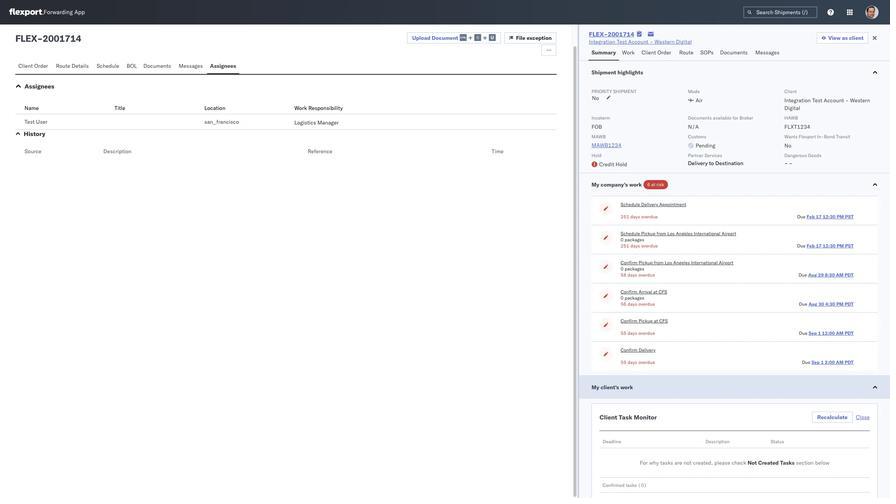 Task type: vqa. For each thing, say whether or not it's contained in the screenshot.


Task type: locate. For each thing, give the bounding box(es) containing it.
no down priority
[[593, 95, 600, 102]]

17 for 2nd feb 17 12:30 pm pst button
[[817, 243, 823, 249]]

pickup down schedule delivery appointment 'button'
[[642, 231, 656, 236]]

route left details
[[56, 62, 70, 69]]

0 vertical spatial 55 days overdue
[[621, 330, 656, 336]]

1 vertical spatial assignees button
[[25, 82, 54, 90]]

confirm up 58 on the bottom right
[[621, 260, 638, 266]]

test up in-
[[813, 97, 823, 104]]

messages button
[[753, 46, 784, 61], [176, 59, 207, 74]]

12:00
[[823, 330, 836, 336]]

1 vertical spatial aug
[[809, 301, 818, 307]]

overdue for first feb 17 12:30 pm pst button
[[642, 214, 658, 220]]

1 vertical spatial cfs
[[660, 318, 669, 324]]

dangerous goods - -
[[785, 153, 822, 167]]

1 horizontal spatial western
[[851, 97, 871, 104]]

confirm arrival at cfs button
[[621, 289, 668, 295]]

packages for confirm
[[625, 266, 645, 272]]

1 horizontal spatial digital
[[785, 105, 801, 112]]

1 vertical spatial delivery
[[642, 202, 659, 207]]

airport for confirm pickup from los angeles international airport
[[720, 260, 734, 266]]

shipment
[[592, 69, 617, 76]]

hold right credit
[[616, 161, 628, 168]]

1 packages from the top
[[625, 237, 645, 243]]

sep for sep 1 12:00 am pdt
[[809, 330, 818, 336]]

wants flexport in-bond transit no
[[785, 134, 851, 149]]

0 horizontal spatial client order
[[18, 62, 48, 69]]

0 vertical spatial digital
[[677, 38, 693, 45]]

am right 12:00
[[837, 330, 844, 336]]

overdue for aug 29 8:30 am pdt "button"
[[639, 272, 656, 278]]

251 days overdue down schedule delivery appointment 'button'
[[621, 214, 658, 220]]

due feb 17 12:30 pm pst
[[798, 214, 855, 220], [798, 243, 855, 249]]

0 vertical spatial from
[[657, 231, 667, 236]]

pickup up 58 days overdue
[[639, 260, 653, 266]]

task
[[619, 414, 633, 421]]

angeles down schedule pickup from los angeles international airport 0 packages
[[674, 260, 691, 266]]

schedule inside schedule pickup from los angeles international airport 0 packages
[[621, 231, 641, 236]]

1 vertical spatial messages
[[179, 62, 203, 69]]

1 horizontal spatial documents
[[689, 115, 712, 121]]

services
[[705, 153, 723, 158]]

due for 2nd feb 17 12:30 pm pst button
[[798, 243, 806, 249]]

manager
[[318, 119, 339, 126]]

1 horizontal spatial route
[[680, 49, 694, 56]]

1 vertical spatial pm
[[838, 243, 845, 249]]

at for pickup
[[655, 318, 659, 324]]

overdue down 'confirm arrival at cfs 0 packages'
[[639, 301, 656, 307]]

packages inside the confirm pickup from los angeles international airport 0 packages
[[625, 266, 645, 272]]

los down appointment
[[668, 231, 675, 236]]

0 horizontal spatial order
[[34, 62, 48, 69]]

0 inside the confirm pickup from los angeles international airport 0 packages
[[621, 266, 624, 272]]

0 vertical spatial description
[[103, 148, 132, 155]]

2 55 from the top
[[621, 359, 627, 365]]

hold up credit
[[592, 153, 602, 158]]

0 vertical spatial messages
[[756, 49, 780, 56]]

at down 56 days overdue on the bottom right of the page
[[655, 318, 659, 324]]

work
[[630, 181, 643, 188], [621, 384, 634, 391]]

2 vertical spatial documents
[[689, 115, 712, 121]]

1 vertical spatial airport
[[720, 260, 734, 266]]

no down wants
[[785, 142, 792, 149]]

am right 8:30 on the right of the page
[[837, 272, 844, 278]]

1 horizontal spatial test
[[617, 38, 627, 45]]

from up 58 days overdue
[[655, 260, 664, 266]]

section
[[797, 459, 815, 466]]

sops
[[701, 49, 714, 56]]

confirm delivery
[[621, 347, 656, 353]]

documents button right bol
[[140, 59, 176, 74]]

no
[[593, 95, 600, 102], [785, 142, 792, 149]]

sep for sep 1 2:00 am pdt
[[812, 359, 821, 365]]

priority shipment
[[592, 89, 637, 94]]

0 vertical spatial pm
[[838, 214, 845, 220]]

0 vertical spatial 251 days overdue
[[621, 214, 658, 220]]

due for first feb 17 12:30 pm pst button
[[798, 214, 806, 220]]

pdt right 12:00
[[846, 330, 855, 336]]

pdt for aug 30 4:30 pm pdt
[[846, 301, 855, 307]]

overdue down schedule delivery appointment 'button'
[[642, 214, 658, 220]]

packages inside schedule pickup from los angeles international airport 0 packages
[[625, 237, 645, 243]]

0 vertical spatial assignees button
[[207, 59, 239, 74]]

1 vertical spatial 55 days overdue
[[621, 359, 656, 365]]

description for source
[[103, 148, 132, 155]]

overdue down 'confirm delivery' button
[[639, 359, 656, 365]]

tasks left (
[[626, 482, 638, 488]]

1 vertical spatial 12:30
[[824, 243, 836, 249]]

pdt right 4:30
[[846, 301, 855, 307]]

work left 6
[[630, 181, 643, 188]]

1 horizontal spatial 2001714
[[608, 30, 635, 38]]

overdue down confirm pickup at cfs button
[[639, 330, 656, 336]]

1 my from the top
[[592, 181, 600, 188]]

2001714 up work button
[[608, 30, 635, 38]]

are
[[675, 459, 683, 466]]

name
[[25, 105, 39, 112]]

1 vertical spatial schedule
[[621, 202, 641, 207]]

confirm inside the confirm pickup from los angeles international airport 0 packages
[[621, 260, 638, 266]]

0 horizontal spatial assignees
[[25, 82, 54, 90]]

document
[[432, 34, 459, 41]]

delivery
[[689, 160, 708, 167], [642, 202, 659, 207], [639, 347, 656, 353]]

1 feb from the top
[[808, 214, 816, 220]]

0 vertical spatial pickup
[[642, 231, 656, 236]]

confirm pickup from los angeles international airport button
[[621, 260, 734, 266]]

tasks left are
[[661, 459, 674, 466]]

work inside button
[[623, 49, 635, 56]]

los for 58 days overdue
[[665, 260, 673, 266]]

from down schedule delivery appointment 'button'
[[657, 231, 667, 236]]

251
[[621, 214, 630, 220], [621, 243, 630, 249]]

airport
[[722, 231, 737, 236], [720, 260, 734, 266]]

account up bond
[[825, 97, 845, 104]]

integration down flex- at right top
[[590, 38, 616, 45]]

assignees
[[210, 62, 236, 69], [25, 82, 54, 90]]

0 vertical spatial airport
[[722, 231, 737, 236]]

days for aug 29 8:30 am pdt "button"
[[628, 272, 638, 278]]

at right 6
[[652, 182, 656, 187]]

1 pdt from the top
[[846, 272, 855, 278]]

2 vertical spatial at
[[655, 318, 659, 324]]

4 confirm from the top
[[621, 347, 638, 353]]

1 horizontal spatial integration
[[785, 97, 812, 104]]

1 vertical spatial no
[[785, 142, 792, 149]]

my for my company's work
[[592, 181, 600, 188]]

work
[[623, 49, 635, 56], [295, 105, 307, 112]]

los
[[668, 231, 675, 236], [665, 260, 673, 266]]

overdue up arrival
[[639, 272, 656, 278]]

confirm for confirm pickup at cfs
[[621, 318, 638, 324]]

los inside schedule pickup from los angeles international airport 0 packages
[[668, 231, 675, 236]]

0 vertical spatial am
[[837, 272, 844, 278]]

my left client's
[[592, 384, 600, 391]]

2 packages from the top
[[625, 266, 645, 272]]

due aug 30 4:30 pm pdt
[[800, 301, 855, 307]]

0 horizontal spatial western
[[655, 38, 675, 45]]

packages inside 'confirm arrival at cfs 0 packages'
[[625, 295, 645, 301]]

client order for the left client order button
[[18, 62, 48, 69]]

work for work responsibility
[[295, 105, 307, 112]]

0 vertical spatial feb 17 12:30 pm pst button
[[808, 214, 855, 220]]

international
[[695, 231, 721, 236], [692, 260, 719, 266]]

schedule for schedule delivery appointment
[[621, 202, 641, 207]]

pdt right '2:00'
[[846, 359, 855, 365]]

2 12:30 from the top
[[824, 243, 836, 249]]

pm for confirm arrival at cfs 0 packages
[[837, 301, 844, 307]]

1 pst from the top
[[846, 214, 855, 220]]

deadline
[[603, 439, 622, 445]]

sep
[[809, 330, 818, 336], [812, 359, 821, 365]]

0 vertical spatial my
[[592, 181, 600, 188]]

history button
[[24, 130, 45, 138]]

angeles inside schedule pickup from los angeles international airport 0 packages
[[677, 231, 693, 236]]

dangerous
[[785, 153, 808, 158]]

packages
[[625, 237, 645, 243], [625, 266, 645, 272], [625, 295, 645, 301]]

days down confirm pickup at cfs button
[[628, 330, 638, 336]]

close
[[857, 414, 871, 421]]

2 vertical spatial schedule
[[621, 231, 641, 236]]

client inside client integration test account - western digital incoterm fob
[[785, 89, 798, 94]]

my inside button
[[592, 384, 600, 391]]

description
[[103, 148, 132, 155], [706, 439, 730, 445]]

messages
[[756, 49, 780, 56], [179, 62, 203, 69]]

0 horizontal spatial assignees button
[[25, 82, 54, 90]]

digital up route button
[[677, 38, 693, 45]]

documents button up shipment highlights button
[[718, 46, 753, 61]]

schedule inside 'button'
[[621, 202, 641, 207]]

work down integration test account - western digital link
[[623, 49, 635, 56]]

partner services delivery to destination
[[689, 153, 744, 167]]

appointment
[[660, 202, 687, 207]]

1 vertical spatial digital
[[785, 105, 801, 112]]

delivery inside 'button'
[[642, 202, 659, 207]]

pst for first feb 17 12:30 pm pst button
[[846, 214, 855, 220]]

1 horizontal spatial order
[[658, 49, 672, 56]]

2 confirm from the top
[[621, 289, 638, 295]]

0 vertical spatial feb
[[808, 214, 816, 220]]

route
[[680, 49, 694, 56], [56, 62, 70, 69]]

from inside schedule pickup from los angeles international airport 0 packages
[[657, 231, 667, 236]]

client order button down flex
[[15, 59, 53, 74]]

digital up hawb
[[785, 105, 801, 112]]

hawb
[[785, 115, 799, 121]]

international inside schedule pickup from los angeles international airport 0 packages
[[695, 231, 721, 236]]

delivery down 6
[[642, 202, 659, 207]]

confirm arrival at cfs 0 packages
[[621, 289, 668, 301]]

client up hawb
[[785, 89, 798, 94]]

55 up confirm delivery
[[621, 330, 627, 336]]

pdt for sep 1 12:00 am pdt
[[846, 330, 855, 336]]

shipment highlights
[[592, 69, 644, 76]]

0 vertical spatial cfs
[[659, 289, 668, 295]]

3 packages from the top
[[625, 295, 645, 301]]

work up logistics
[[295, 105, 307, 112]]

1 horizontal spatial work
[[623, 49, 635, 56]]

from for 251 days overdue
[[657, 231, 667, 236]]

fob
[[592, 123, 603, 130]]

angeles for 251 days overdue
[[677, 231, 693, 236]]

from inside the confirm pickup from los angeles international airport 0 packages
[[655, 260, 664, 266]]

pdt for aug 29 8:30 am pdt
[[846, 272, 855, 278]]

3 pdt from the top
[[846, 330, 855, 336]]

client order button down integration test account - western digital
[[639, 46, 677, 61]]

0 horizontal spatial description
[[103, 148, 132, 155]]

0 vertical spatial order
[[658, 49, 672, 56]]

1 am from the top
[[837, 272, 844, 278]]

1 vertical spatial integration
[[785, 97, 812, 104]]

1 horizontal spatial assignees
[[210, 62, 236, 69]]

1 horizontal spatial no
[[785, 142, 792, 149]]

1 horizontal spatial description
[[706, 439, 730, 445]]

4 pdt from the top
[[846, 359, 855, 365]]

confirm down 56
[[621, 318, 638, 324]]

account up work button
[[629, 38, 649, 45]]

0 horizontal spatial test
[[25, 118, 35, 125]]

overdue
[[642, 214, 658, 220], [642, 243, 658, 249], [639, 272, 656, 278], [639, 301, 656, 307], [639, 330, 656, 336], [639, 359, 656, 365]]

delivery inside button
[[639, 347, 656, 353]]

0 vertical spatial at
[[652, 182, 656, 187]]

2 55 days overdue from the top
[[621, 359, 656, 365]]

2 pdt from the top
[[846, 301, 855, 307]]

assignees button
[[207, 59, 239, 74], [25, 82, 54, 90]]

airport inside schedule pickup from los angeles international airport 0 packages
[[722, 231, 737, 236]]

1 17 from the top
[[817, 214, 823, 220]]

2 pst from the top
[[846, 243, 855, 249]]

251 days overdue up 58 days overdue
[[621, 243, 658, 249]]

client order down flex
[[18, 62, 48, 69]]

1 horizontal spatial account
[[825, 97, 845, 104]]

1 vertical spatial pst
[[846, 243, 855, 249]]

air
[[696, 97, 703, 104]]

0 vertical spatial hold
[[592, 153, 602, 158]]

client order down integration test account - western digital link
[[642, 49, 672, 56]]

credit
[[600, 161, 615, 168]]

pdt right 8:30 on the right of the page
[[846, 272, 855, 278]]

logistics
[[295, 119, 316, 126]]

work inside button
[[621, 384, 634, 391]]

due for aug 29 8:30 am pdt "button"
[[799, 272, 808, 278]]

client
[[642, 49, 657, 56], [18, 62, 33, 69], [785, 89, 798, 94], [600, 414, 618, 421]]

1 12:30 from the top
[[824, 214, 836, 220]]

0 vertical spatial delivery
[[689, 160, 708, 167]]

route for route
[[680, 49, 694, 56]]

documents right bol button
[[144, 62, 171, 69]]

1 55 from the top
[[621, 330, 627, 336]]

2 vertical spatial packages
[[625, 295, 645, 301]]

1 vertical spatial work
[[295, 105, 307, 112]]

0 horizontal spatial documents
[[144, 62, 171, 69]]

2 251 from the top
[[621, 243, 630, 249]]

confirm pickup at cfs
[[621, 318, 669, 324]]

3 am from the top
[[837, 359, 844, 365]]

at inside confirm pickup at cfs button
[[655, 318, 659, 324]]

cfs for confirm pickup at cfs
[[660, 318, 669, 324]]

close button
[[857, 414, 871, 421]]

angeles inside the confirm pickup from los angeles international airport 0 packages
[[674, 260, 691, 266]]

0 horizontal spatial route
[[56, 62, 70, 69]]

confirm up 56
[[621, 289, 638, 295]]

1 vertical spatial account
[[825, 97, 845, 104]]

55 down 'confirm delivery' button
[[621, 359, 627, 365]]

1 vertical spatial work
[[621, 384, 634, 391]]

days down schedule delivery appointment 'button'
[[631, 214, 641, 220]]

schedule delivery appointment button
[[621, 202, 687, 208]]

1 horizontal spatial assignees button
[[207, 59, 239, 74]]

documents inside documents available for broker n/a
[[689, 115, 712, 121]]

documents button
[[718, 46, 753, 61], [140, 59, 176, 74]]

work right client's
[[621, 384, 634, 391]]

days down 'confirm delivery' button
[[628, 359, 638, 365]]

1 vertical spatial test
[[813, 97, 823, 104]]

cfs inside 'confirm arrival at cfs 0 packages'
[[659, 289, 668, 295]]

integration up hawb
[[785, 97, 812, 104]]

1 horizontal spatial hold
[[616, 161, 628, 168]]

my left company's
[[592, 181, 600, 188]]

confirm for confirm pickup from los angeles international airport 0 packages
[[621, 260, 638, 266]]

1 confirm from the top
[[621, 260, 638, 266]]

assignees inside button
[[210, 62, 236, 69]]

san_francisco
[[205, 118, 239, 125]]

1 left '2:00'
[[822, 359, 825, 365]]

los down schedule pickup from los angeles international airport 0 packages
[[665, 260, 673, 266]]

upload
[[413, 34, 431, 41]]

broker
[[740, 115, 754, 121]]

overdue down schedule pickup from los angeles international airport 0 packages
[[642, 243, 658, 249]]

goods
[[809, 153, 822, 158]]

pickup inside the confirm pickup from los angeles international airport 0 packages
[[639, 260, 653, 266]]

order left route button
[[658, 49, 672, 56]]

arrival
[[639, 289, 653, 295]]

account
[[629, 38, 649, 45], [825, 97, 845, 104]]

due for sep 1 2:00 am pdt button
[[803, 359, 811, 365]]

1 vertical spatial western
[[851, 97, 871, 104]]

at for arrival
[[654, 289, 658, 295]]

not
[[748, 459, 758, 466]]

pickup down 56 days overdue on the bottom right of the page
[[639, 318, 653, 324]]

at
[[652, 182, 656, 187], [654, 289, 658, 295], [655, 318, 659, 324]]

documents available for broker n/a
[[689, 115, 754, 130]]

delivery for schedule delivery appointment
[[642, 202, 659, 207]]

6
[[648, 182, 651, 187]]

251 up 58 on the bottom right
[[621, 243, 630, 249]]

1 vertical spatial sep
[[812, 359, 821, 365]]

at inside 'confirm arrival at cfs 0 packages'
[[654, 289, 658, 295]]

los for 251 days overdue
[[668, 231, 675, 236]]

source
[[25, 148, 41, 155]]

1 vertical spatial am
[[837, 330, 844, 336]]

documents up the n/a
[[689, 115, 712, 121]]

client order
[[642, 49, 672, 56], [18, 62, 48, 69]]

view as client button
[[817, 32, 870, 44]]

2 17 from the top
[[817, 243, 823, 249]]

days right 56
[[628, 301, 638, 307]]

schedule left bol
[[97, 62, 119, 69]]

international inside the confirm pickup from los angeles international airport 0 packages
[[692, 260, 719, 266]]

1 vertical spatial 1
[[822, 359, 825, 365]]

my client's work button
[[580, 376, 891, 399]]

sep left '2:00'
[[812, 359, 821, 365]]

los inside the confirm pickup from los angeles international airport 0 packages
[[665, 260, 673, 266]]

2 251 days overdue from the top
[[621, 243, 658, 249]]

sep left 12:00
[[809, 330, 818, 336]]

cfs inside button
[[660, 318, 669, 324]]

0 vertical spatial integration
[[590, 38, 616, 45]]

1 vertical spatial 251 days overdue
[[621, 243, 658, 249]]

55 days overdue for delivery
[[621, 359, 656, 365]]

55 days overdue down confirm pickup at cfs button
[[621, 330, 656, 336]]

2 horizontal spatial documents
[[721, 49, 749, 56]]

pdt
[[846, 272, 855, 278], [846, 301, 855, 307], [846, 330, 855, 336], [846, 359, 855, 365]]

test down flex-2001714
[[617, 38, 627, 45]]

1 vertical spatial client order
[[18, 62, 48, 69]]

1 vertical spatial international
[[692, 260, 719, 266]]

company's
[[601, 181, 629, 188]]

55 days overdue down 'confirm delivery' button
[[621, 359, 656, 365]]

aug left 29
[[809, 272, 818, 278]]

due for aug 30 4:30 pm pdt button
[[800, 301, 808, 307]]

1 vertical spatial from
[[655, 260, 664, 266]]

cfs down 'confirm arrival at cfs 0 packages'
[[660, 318, 669, 324]]

order down flex - 2001714
[[34, 62, 48, 69]]

0 horizontal spatial digital
[[677, 38, 693, 45]]

delivery down "partner" at the top right
[[689, 160, 708, 167]]

2 due feb 17 12:30 pm pst from the top
[[798, 243, 855, 249]]

aug left '30'
[[809, 301, 818, 307]]

29
[[819, 272, 825, 278]]

0 vertical spatial international
[[695, 231, 721, 236]]

2001714
[[608, 30, 635, 38], [43, 33, 81, 44]]

title
[[115, 105, 125, 112]]

days right 58 on the bottom right
[[628, 272, 638, 278]]

cfs right arrival
[[659, 289, 668, 295]]

view as client
[[829, 34, 865, 41]]

flexport
[[800, 134, 817, 139]]

incoterm
[[592, 115, 611, 121]]

airport inside the confirm pickup from los angeles international airport 0 packages
[[720, 260, 734, 266]]

12:30 for first feb 17 12:30 pm pst button
[[824, 214, 836, 220]]

pickup inside schedule pickup from los angeles international airport 0 packages
[[642, 231, 656, 236]]

am for 8:30
[[837, 272, 844, 278]]

2 horizontal spatial test
[[813, 97, 823, 104]]

3 confirm from the top
[[621, 318, 638, 324]]

schedule down my company's work
[[621, 202, 641, 207]]

confirm down confirm pickup at cfs button
[[621, 347, 638, 353]]

schedule pickup from los angeles international airport button
[[621, 231, 737, 237]]

2 my from the top
[[592, 384, 600, 391]]

route left sops
[[680, 49, 694, 56]]

angeles up "confirm pickup from los angeles international airport" button
[[677, 231, 693, 236]]

1 horizontal spatial client order
[[642, 49, 672, 56]]

1 vertical spatial at
[[654, 289, 658, 295]]

feb for first feb 17 12:30 pm pst button
[[808, 214, 816, 220]]

0 vertical spatial client order
[[642, 49, 672, 56]]

account inside client integration test account - western digital incoterm fob
[[825, 97, 845, 104]]

days for aug 30 4:30 pm pdt button
[[628, 301, 638, 307]]

schedule down schedule delivery appointment 'button'
[[621, 231, 641, 236]]

am right '2:00'
[[837, 359, 844, 365]]

delivery down confirm pickup at cfs button
[[639, 347, 656, 353]]

2001714 down forwarding app
[[43, 33, 81, 44]]

view
[[829, 34, 842, 41]]

1 vertical spatial 55
[[621, 359, 627, 365]]

0 horizontal spatial work
[[295, 105, 307, 112]]

2 vertical spatial delivery
[[639, 347, 656, 353]]

work for work
[[623, 49, 635, 56]]

1 vertical spatial feb 17 12:30 pm pst button
[[808, 243, 855, 249]]

55 days overdue for pickup
[[621, 330, 656, 336]]

2 feb from the top
[[808, 243, 816, 249]]

2 am from the top
[[837, 330, 844, 336]]

airport for schedule pickup from los angeles international airport
[[722, 231, 737, 236]]

overdue for sep 1 2:00 am pdt button
[[639, 359, 656, 365]]

251 down schedule delivery appointment 'button'
[[621, 214, 630, 220]]

0 vertical spatial account
[[629, 38, 649, 45]]

0 horizontal spatial messages
[[179, 62, 203, 69]]

at right arrival
[[654, 289, 658, 295]]

1 left 12:00
[[819, 330, 822, 336]]

0 vertical spatial 12:30
[[824, 214, 836, 220]]

days up 58 days overdue
[[631, 243, 641, 249]]

description for deadline
[[706, 439, 730, 445]]

1 for 12:00
[[819, 330, 822, 336]]

schedule button
[[94, 59, 124, 74]]

schedule inside button
[[97, 62, 119, 69]]

1 55 days overdue from the top
[[621, 330, 656, 336]]

0 vertical spatial work
[[623, 49, 635, 56]]

1 vertical spatial packages
[[625, 266, 645, 272]]

1 vertical spatial documents
[[144, 62, 171, 69]]

test left user
[[25, 118, 35, 125]]

confirm inside 'confirm arrival at cfs 0 packages'
[[621, 289, 638, 295]]

documents up shipment highlights button
[[721, 49, 749, 56]]



Task type: describe. For each thing, give the bounding box(es) containing it.
for
[[641, 459, 649, 466]]

exception
[[527, 34, 552, 41]]

days for sep 1 2:00 am pdt button
[[628, 359, 638, 365]]

0 horizontal spatial integration
[[590, 38, 616, 45]]

confirm for confirm arrival at cfs 0 packages
[[621, 289, 638, 295]]

forwarding app
[[44, 9, 85, 16]]

days for sep 1 12:00 am pdt button at the bottom of the page
[[628, 330, 638, 336]]

1 vertical spatial assignees
[[25, 82, 54, 90]]

work for my company's work
[[630, 181, 643, 188]]

55 for confirm pickup at cfs
[[621, 330, 627, 336]]

route button
[[677, 46, 698, 61]]

am for 2:00
[[837, 359, 844, 365]]

confirmed
[[603, 482, 625, 488]]

sep 1 2:00 am pdt button
[[812, 359, 855, 365]]

confirm for confirm delivery
[[621, 347, 638, 353]]

am for 12:00
[[837, 330, 844, 336]]

0 vertical spatial tasks
[[661, 459, 674, 466]]

my client's work
[[592, 384, 634, 391]]

shipment
[[614, 89, 637, 94]]

status
[[772, 439, 785, 445]]

client down flex
[[18, 62, 33, 69]]

my for my client's work
[[592, 384, 600, 391]]

sops button
[[698, 46, 718, 61]]

packages for schedule
[[625, 237, 645, 243]]

from for 58 days overdue
[[655, 260, 664, 266]]

recalculate button
[[813, 412, 854, 423]]

western inside client integration test account - western digital incoterm fob
[[851, 97, 871, 104]]

4:30
[[826, 301, 836, 307]]

client
[[850, 34, 865, 41]]

1 horizontal spatial messages
[[756, 49, 780, 56]]

partner
[[689, 153, 704, 158]]

1 for 2:00
[[822, 359, 825, 365]]

integration inside client integration test account - western digital incoterm fob
[[785, 97, 812, 104]]

highlights
[[618, 69, 644, 76]]

schedule for schedule
[[97, 62, 119, 69]]

schedule for schedule pickup from los angeles international airport 0 packages
[[621, 231, 641, 236]]

credit hold
[[600, 161, 628, 168]]

pickup for 251 days overdue
[[642, 231, 656, 236]]

recalculate
[[818, 414, 848, 421]]

0 vertical spatial no
[[593, 95, 600, 102]]

flex-
[[590, 30, 608, 38]]

12:30 for 2nd feb 17 12:30 pm pst button
[[824, 243, 836, 249]]

1 horizontal spatial client order button
[[639, 46, 677, 61]]

8:30
[[826, 272, 836, 278]]

for why tasks are not created, please check not created tasks section below
[[641, 459, 830, 466]]

0 horizontal spatial hold
[[592, 153, 602, 158]]

below
[[816, 459, 830, 466]]

client down integration test account - western digital link
[[642, 49, 657, 56]]

not
[[684, 459, 692, 466]]

due for sep 1 12:00 am pdt button at the bottom of the page
[[800, 330, 808, 336]]

destination
[[716, 160, 744, 167]]

no inside wants flexport in-bond transit no
[[785, 142, 792, 149]]

flex-2001714 link
[[590, 30, 635, 38]]

client order for rightmost client order button
[[642, 49, 672, 56]]

pickup inside button
[[639, 318, 653, 324]]

summary
[[592, 49, 617, 56]]

details
[[72, 62, 89, 69]]

my company's work
[[592, 181, 643, 188]]

pm for schedule pickup from los angeles international airport 0 packages
[[838, 243, 845, 249]]

international for schedule pickup from los angeles international airport
[[695, 231, 721, 236]]

upload document button
[[407, 32, 502, 44]]

0 vertical spatial documents
[[721, 49, 749, 56]]

2 feb 17 12:30 pm pst button from the top
[[808, 243, 855, 249]]

integration test account - western digital link
[[590, 38, 693, 46]]

confirmed tasks ( 0 )
[[603, 482, 647, 488]]

0 horizontal spatial account
[[629, 38, 649, 45]]

digital inside client integration test account - western digital incoterm fob
[[785, 105, 801, 112]]

app
[[74, 9, 85, 16]]

file exception
[[517, 34, 552, 41]]

aug for aug 30 4:30 pm pdt
[[809, 301, 818, 307]]

in-
[[818, 134, 825, 139]]

mode
[[689, 89, 701, 94]]

Search Shipments (/) text field
[[744, 7, 818, 18]]

2:00
[[826, 359, 836, 365]]

1 vertical spatial order
[[34, 62, 48, 69]]

30
[[819, 301, 825, 307]]

mawb
[[592, 134, 606, 139]]

1 due feb 17 12:30 pm pst from the top
[[798, 214, 855, 220]]

upload document
[[413, 34, 459, 41]]

file
[[517, 34, 526, 41]]

international for confirm pickup from los angeles international airport
[[692, 260, 719, 266]]

monitor
[[634, 414, 658, 421]]

why
[[650, 459, 660, 466]]

as
[[843, 34, 849, 41]]

56
[[621, 301, 627, 307]]

overdue for 2nd feb 17 12:30 pm pst button
[[642, 243, 658, 249]]

client left task
[[600, 414, 618, 421]]

delivery inside the partner services delivery to destination
[[689, 160, 708, 167]]

1 feb 17 12:30 pm pst button from the top
[[808, 214, 855, 220]]

pst for 2nd feb 17 12:30 pm pst button
[[846, 243, 855, 249]]

to
[[710, 160, 715, 167]]

)
[[644, 482, 647, 488]]

bond
[[825, 134, 836, 139]]

0 inside 'confirm arrival at cfs 0 packages'
[[621, 295, 624, 301]]

overdue for sep 1 12:00 am pdt button at the bottom of the page
[[639, 330, 656, 336]]

confirm pickup from los angeles international airport 0 packages
[[621, 260, 734, 272]]

customs
[[689, 134, 707, 139]]

58 days overdue
[[621, 272, 656, 278]]

1 251 days overdue from the top
[[621, 214, 658, 220]]

reference
[[308, 148, 333, 155]]

client integration test account - western digital incoterm fob
[[592, 89, 871, 130]]

work for my client's work
[[621, 384, 634, 391]]

for
[[733, 115, 739, 121]]

17 for first feb 17 12:30 pm pst button
[[817, 214, 823, 220]]

logistics manager
[[295, 119, 339, 126]]

0 horizontal spatial 2001714
[[43, 33, 81, 44]]

summary button
[[589, 46, 620, 61]]

forwarding
[[44, 9, 73, 16]]

bol button
[[124, 59, 140, 74]]

priority
[[592, 89, 613, 94]]

available
[[714, 115, 732, 121]]

0 inside schedule pickup from los angeles international airport 0 packages
[[621, 237, 624, 243]]

aug 30 4:30 pm pdt button
[[809, 301, 855, 307]]

test inside client integration test account - western digital incoterm fob
[[813, 97, 823, 104]]

- inside client integration test account - western digital incoterm fob
[[846, 97, 850, 104]]

check
[[732, 459, 747, 466]]

wants
[[785, 134, 798, 139]]

bol
[[127, 62, 137, 69]]

overdue for aug 30 4:30 pm pdt button
[[639, 301, 656, 307]]

created
[[759, 459, 780, 466]]

delivery for confirm delivery
[[639, 347, 656, 353]]

1 vertical spatial tasks
[[626, 482, 638, 488]]

angeles for 58 days overdue
[[674, 260, 691, 266]]

flexport. image
[[9, 8, 44, 16]]

1 horizontal spatial documents button
[[718, 46, 753, 61]]

transit
[[837, 134, 851, 139]]

route for route details
[[56, 62, 70, 69]]

0 horizontal spatial messages button
[[176, 59, 207, 74]]

risk
[[657, 182, 665, 187]]

1 251 from the top
[[621, 214, 630, 220]]

1 horizontal spatial messages button
[[753, 46, 784, 61]]

pending
[[696, 142, 716, 149]]

0 horizontal spatial documents button
[[140, 59, 176, 74]]

55 for confirm delivery
[[621, 359, 627, 365]]

pdt for sep 1 2:00 am pdt
[[846, 359, 855, 365]]

flex - 2001714
[[15, 33, 81, 44]]

6 at risk
[[648, 182, 665, 187]]

pickup for 58 days overdue
[[639, 260, 653, 266]]

shipment highlights button
[[580, 61, 891, 84]]

0 horizontal spatial client order button
[[15, 59, 53, 74]]

aug for aug 29 8:30 am pdt
[[809, 272, 818, 278]]

cfs for confirm arrival at cfs 0 packages
[[659, 289, 668, 295]]

0 vertical spatial test
[[617, 38, 627, 45]]

location
[[205, 105, 226, 112]]

feb for 2nd feb 17 12:30 pm pst button
[[808, 243, 816, 249]]

forwarding app link
[[9, 8, 85, 16]]

please
[[715, 459, 731, 466]]

schedule delivery appointment
[[621, 202, 687, 207]]



